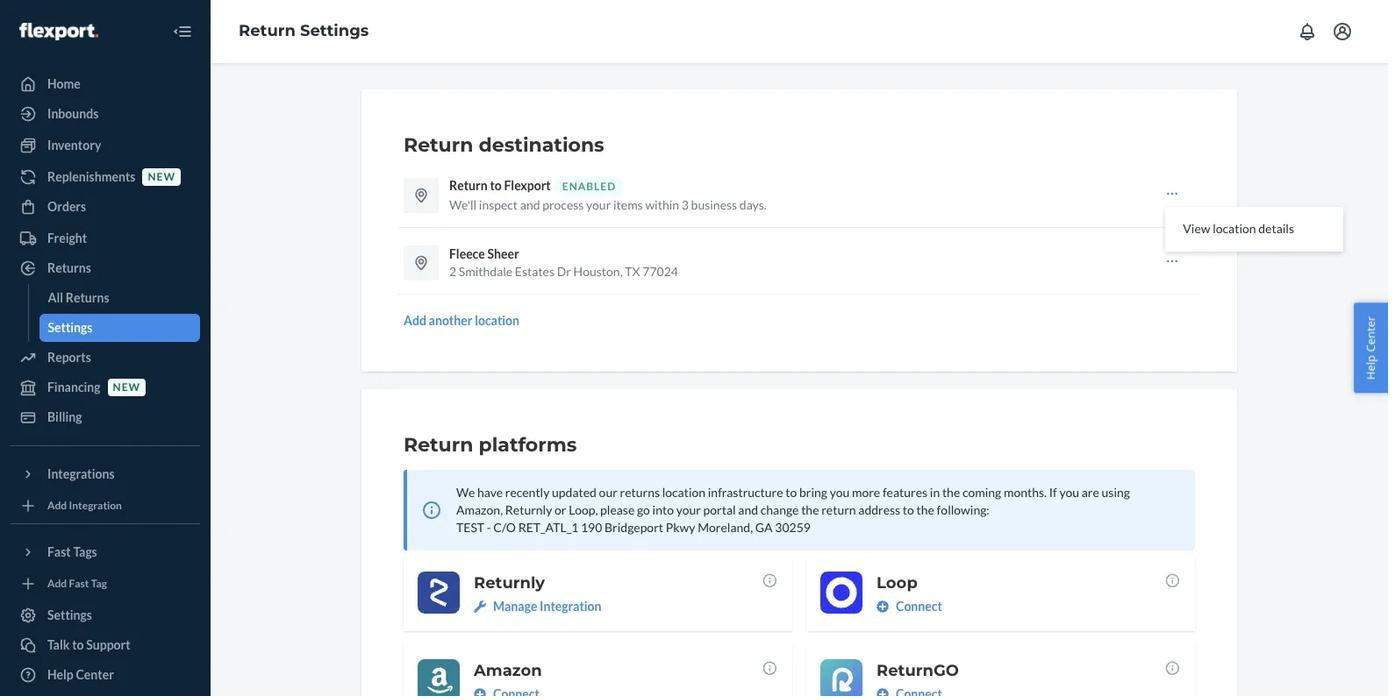 Task type: locate. For each thing, give the bounding box(es) containing it.
2 horizontal spatial the
[[943, 485, 961, 500]]

30259
[[775, 521, 811, 535]]

view location details
[[1184, 221, 1295, 236]]

1 vertical spatial help center
[[47, 668, 114, 683]]

tx
[[625, 264, 640, 279]]

details
[[1259, 221, 1295, 236]]

3
[[682, 198, 689, 212]]

we'll
[[449, 198, 477, 212]]

location right view
[[1213, 221, 1257, 236]]

1 horizontal spatial help
[[1364, 356, 1379, 380]]

to right talk at the bottom left
[[72, 638, 84, 653]]

and inside the 'we have recently updated our returns location infrastructure to bring you more features in the coming months. if you are using amazon, returnly or loop, please go into your portal and change the return address to the following: test - c/o ret_atl_1 190 bridgeport pkwy moreland, ga 30259'
[[739, 503, 758, 518]]

to
[[490, 178, 502, 193], [786, 485, 797, 500], [903, 503, 915, 518], [72, 638, 84, 653]]

our
[[599, 485, 618, 500]]

help inside button
[[1364, 356, 1379, 380]]

ga
[[756, 521, 773, 535]]

1 vertical spatial returnly
[[474, 574, 545, 593]]

add integration
[[47, 500, 122, 513]]

wrench image
[[474, 601, 486, 614]]

returns link
[[11, 255, 200, 283]]

return for return destinations
[[404, 133, 473, 157]]

integration down integrations dropdown button
[[69, 500, 122, 513]]

view location details button
[[1166, 187, 1344, 252], [1170, 210, 1340, 248]]

recently
[[505, 485, 550, 500]]

0 horizontal spatial new
[[113, 381, 141, 395]]

the down in
[[917, 503, 935, 518]]

billing
[[47, 410, 82, 425]]

2 you from the left
[[1060, 485, 1080, 500]]

0 horizontal spatial plus circle image
[[474, 689, 486, 697]]

0 horizontal spatial the
[[802, 503, 819, 518]]

returns right all
[[66, 291, 109, 305]]

items
[[614, 198, 643, 212]]

2 vertical spatial add
[[47, 578, 67, 591]]

0 vertical spatial your
[[586, 198, 611, 212]]

inspect
[[479, 198, 518, 212]]

1 plus circle image from the left
[[474, 689, 486, 697]]

0 vertical spatial settings
[[300, 21, 369, 41]]

to up inspect
[[490, 178, 502, 193]]

fast left tag
[[69, 578, 89, 591]]

fast inside dropdown button
[[47, 545, 71, 560]]

center
[[1364, 317, 1379, 353], [76, 668, 114, 683]]

returnly
[[505, 503, 552, 518], [474, 574, 545, 593]]

0 vertical spatial fast
[[47, 545, 71, 560]]

integration right manage
[[540, 600, 602, 614]]

freight link
[[11, 225, 200, 253]]

2
[[449, 264, 457, 279]]

platforms
[[479, 434, 577, 457]]

sheer
[[488, 247, 519, 262]]

and down infrastructure at the bottom right of the page
[[739, 503, 758, 518]]

1 vertical spatial location
[[475, 313, 520, 328]]

freight
[[47, 231, 87, 246]]

to down features
[[903, 503, 915, 518]]

2 horizontal spatial location
[[1213, 221, 1257, 236]]

1 vertical spatial new
[[113, 381, 141, 395]]

you
[[830, 485, 850, 500], [1060, 485, 1080, 500]]

0 vertical spatial new
[[148, 171, 176, 184]]

0 vertical spatial help
[[1364, 356, 1379, 380]]

2 vertical spatial settings
[[47, 608, 92, 623]]

1 horizontal spatial help center
[[1364, 317, 1379, 380]]

orders link
[[11, 193, 200, 221]]

all returns link
[[39, 284, 200, 313]]

home link
[[11, 70, 200, 98]]

inbounds link
[[11, 100, 200, 128]]

0 horizontal spatial your
[[586, 198, 611, 212]]

1 you from the left
[[830, 485, 850, 500]]

0 horizontal spatial integration
[[69, 500, 122, 513]]

return for return platforms
[[404, 434, 473, 457]]

settings link
[[39, 314, 200, 342], [11, 602, 200, 630]]

return settings
[[239, 21, 369, 41]]

1 horizontal spatial your
[[676, 503, 701, 518]]

0 vertical spatial center
[[1364, 317, 1379, 353]]

1 vertical spatial your
[[676, 503, 701, 518]]

settings
[[300, 21, 369, 41], [48, 320, 93, 335], [47, 608, 92, 623]]

the right in
[[943, 485, 961, 500]]

new up orders "link"
[[148, 171, 176, 184]]

0 vertical spatial and
[[520, 198, 540, 212]]

integrations
[[47, 467, 115, 482]]

you up the return
[[830, 485, 850, 500]]

1 horizontal spatial new
[[148, 171, 176, 184]]

orders
[[47, 199, 86, 214]]

0 vertical spatial returnly
[[505, 503, 552, 518]]

and down flexport at the top left of page
[[520, 198, 540, 212]]

77024
[[643, 264, 678, 279]]

return for return to flexport
[[449, 178, 488, 193]]

1 horizontal spatial integration
[[540, 600, 602, 614]]

integration
[[69, 500, 122, 513], [540, 600, 602, 614]]

location inside the 'we have recently updated our returns location infrastructure to bring you more features in the coming months. if you are using amazon, returnly or loop, please go into your portal and change the return address to the following: test - c/o ret_atl_1 190 bridgeport pkwy moreland, ga 30259'
[[662, 485, 706, 500]]

fleece
[[449, 247, 485, 262]]

integration inside button
[[540, 600, 602, 614]]

destinations
[[479, 133, 605, 157]]

0 vertical spatial integration
[[69, 500, 122, 513]]

amazon,
[[456, 503, 503, 518]]

1 horizontal spatial and
[[739, 503, 758, 518]]

add down integrations
[[47, 500, 67, 513]]

inbounds
[[47, 106, 99, 121]]

and
[[520, 198, 540, 212], [739, 503, 758, 518]]

integration for add integration
[[69, 500, 122, 513]]

add inside button
[[404, 313, 427, 328]]

your up pkwy
[[676, 503, 701, 518]]

amazon
[[474, 662, 542, 681]]

plus circle image down amazon
[[474, 689, 486, 697]]

1 horizontal spatial location
[[662, 485, 706, 500]]

return
[[822, 503, 856, 518]]

0 vertical spatial help center
[[1364, 317, 1379, 380]]

your down enabled
[[586, 198, 611, 212]]

add fast tag
[[47, 578, 107, 591]]

location right another on the left top of the page
[[475, 313, 520, 328]]

returnly inside the 'we have recently updated our returns location infrastructure to bring you more features in the coming months. if you are using amazon, returnly or loop, please go into your portal and change the return address to the following: test - c/o ret_atl_1 190 bridgeport pkwy moreland, ga 30259'
[[505, 503, 552, 518]]

plus circle image
[[474, 689, 486, 697], [877, 689, 889, 697]]

the down bring
[[802, 503, 819, 518]]

settings link up support
[[11, 602, 200, 630]]

months.
[[1004, 485, 1047, 500]]

pkwy
[[666, 521, 696, 535]]

1 horizontal spatial you
[[1060, 485, 1080, 500]]

0 vertical spatial settings link
[[39, 314, 200, 342]]

returnly down recently
[[505, 503, 552, 518]]

returns down freight
[[47, 261, 91, 276]]

add integration link
[[11, 496, 200, 517]]

portal
[[704, 503, 736, 518]]

manage
[[493, 600, 538, 614]]

2 vertical spatial location
[[662, 485, 706, 500]]

1 vertical spatial returns
[[66, 291, 109, 305]]

financing
[[47, 380, 101, 395]]

in
[[930, 485, 940, 500]]

your inside the 'we have recently updated our returns location infrastructure to bring you more features in the coming months. if you are using amazon, returnly or loop, please go into your portal and change the return address to the following: test - c/o ret_atl_1 190 bridgeport pkwy moreland, ga 30259'
[[676, 503, 701, 518]]

returns
[[47, 261, 91, 276], [66, 291, 109, 305]]

infrastructure
[[708, 485, 784, 500]]

location up into
[[662, 485, 706, 500]]

all returns
[[48, 291, 109, 305]]

1 horizontal spatial plus circle image
[[877, 689, 889, 697]]

you right if
[[1060, 485, 1080, 500]]

plus circle image down returngo
[[877, 689, 889, 697]]

add left another on the left top of the page
[[404, 313, 427, 328]]

talk to support
[[47, 638, 130, 653]]

add another location button
[[404, 313, 520, 330]]

1 vertical spatial integration
[[540, 600, 602, 614]]

return destinations
[[404, 133, 605, 157]]

0 vertical spatial add
[[404, 313, 427, 328]]

1 vertical spatial add
[[47, 500, 67, 513]]

houston,
[[574, 264, 623, 279]]

features
[[883, 485, 928, 500]]

test
[[456, 521, 485, 535]]

add another location
[[404, 313, 520, 328]]

add for add another location
[[404, 313, 427, 328]]

days.
[[740, 198, 767, 212]]

fast left tags
[[47, 545, 71, 560]]

add
[[404, 313, 427, 328], [47, 500, 67, 513], [47, 578, 67, 591]]

into
[[653, 503, 674, 518]]

go
[[637, 503, 650, 518]]

close navigation image
[[172, 21, 193, 42]]

1 vertical spatial and
[[739, 503, 758, 518]]

0 vertical spatial location
[[1213, 221, 1257, 236]]

1 vertical spatial center
[[76, 668, 114, 683]]

plus circle image
[[877, 601, 889, 614]]

add down fast tags at bottom
[[47, 578, 67, 591]]

new down reports link
[[113, 381, 141, 395]]

settings link down all returns link
[[39, 314, 200, 342]]

connect button
[[877, 599, 943, 616]]

1 vertical spatial settings
[[48, 320, 93, 335]]

returnly up manage
[[474, 574, 545, 593]]

0 horizontal spatial help
[[47, 668, 74, 683]]

1 horizontal spatial center
[[1364, 317, 1379, 353]]

new for financing
[[113, 381, 141, 395]]

0 horizontal spatial you
[[830, 485, 850, 500]]

0 horizontal spatial location
[[475, 313, 520, 328]]

return for return settings
[[239, 21, 296, 41]]



Task type: describe. For each thing, give the bounding box(es) containing it.
we
[[456, 485, 475, 500]]

integrations button
[[11, 461, 200, 489]]

location inside button
[[475, 313, 520, 328]]

0 vertical spatial returns
[[47, 261, 91, 276]]

support
[[86, 638, 130, 653]]

add for add integration
[[47, 500, 67, 513]]

manage integration
[[493, 600, 602, 614]]

fleece sheer 2 smithdale estates dr houston, tx 77024
[[449, 247, 678, 279]]

loop,
[[569, 503, 598, 518]]

dr
[[557, 264, 571, 279]]

bring
[[800, 485, 828, 500]]

-
[[487, 521, 491, 535]]

add for add fast tag
[[47, 578, 67, 591]]

reports
[[47, 350, 91, 365]]

returns
[[620, 485, 660, 500]]

billing link
[[11, 404, 200, 432]]

change
[[761, 503, 799, 518]]

within
[[646, 198, 680, 212]]

flexport
[[504, 178, 551, 193]]

moreland,
[[698, 521, 753, 535]]

manage integration button
[[474, 599, 602, 616]]

connect
[[896, 600, 943, 614]]

using
[[1102, 485, 1131, 500]]

process
[[543, 198, 584, 212]]

updated
[[552, 485, 597, 500]]

help center inside button
[[1364, 317, 1379, 380]]

if
[[1050, 485, 1058, 500]]

have
[[478, 485, 503, 500]]

tags
[[73, 545, 97, 560]]

business
[[691, 198, 738, 212]]

returngo
[[877, 662, 959, 681]]

we have recently updated our returns location infrastructure to bring you more features in the coming months. if you are using amazon, returnly or loop, please go into your portal and change the return address to the following: test - c/o ret_atl_1 190 bridgeport pkwy moreland, ga 30259
[[456, 485, 1131, 535]]

flexport logo image
[[19, 23, 98, 40]]

address
[[859, 503, 901, 518]]

to inside button
[[72, 638, 84, 653]]

1 vertical spatial help
[[47, 668, 74, 683]]

new for replenishments
[[148, 171, 176, 184]]

inventory
[[47, 138, 101, 153]]

center inside button
[[1364, 317, 1379, 353]]

estates
[[515, 264, 555, 279]]

another
[[429, 313, 473, 328]]

more
[[852, 485, 881, 500]]

0 horizontal spatial center
[[76, 668, 114, 683]]

2 plus circle image from the left
[[877, 689, 889, 697]]

open account menu image
[[1333, 21, 1354, 42]]

all
[[48, 291, 63, 305]]

190
[[581, 521, 602, 535]]

inventory link
[[11, 132, 200, 160]]

return settings link
[[239, 21, 369, 41]]

following:
[[937, 503, 990, 518]]

return platforms
[[404, 434, 577, 457]]

reports link
[[11, 344, 200, 372]]

talk
[[47, 638, 70, 653]]

1 horizontal spatial the
[[917, 503, 935, 518]]

enabled
[[562, 180, 616, 193]]

coming
[[963, 485, 1002, 500]]

help center button
[[1355, 303, 1389, 394]]

tag
[[91, 578, 107, 591]]

fast tags button
[[11, 539, 200, 567]]

0 horizontal spatial and
[[520, 198, 540, 212]]

0 horizontal spatial help center
[[47, 668, 114, 683]]

c/o
[[494, 521, 516, 535]]

open notifications image
[[1297, 21, 1318, 42]]

help center link
[[11, 662, 200, 690]]

to up change
[[786, 485, 797, 500]]

integration for manage integration
[[540, 600, 602, 614]]

loop
[[877, 574, 918, 593]]

talk to support button
[[11, 632, 200, 660]]

1 vertical spatial fast
[[69, 578, 89, 591]]

smithdale
[[459, 264, 513, 279]]

add fast tag link
[[11, 574, 200, 595]]

or
[[555, 503, 567, 518]]

we'll inspect and process your items within 3 business days.
[[449, 198, 767, 212]]

ret_atl_1
[[518, 521, 579, 535]]

please
[[601, 503, 635, 518]]

1 vertical spatial settings link
[[11, 602, 200, 630]]

view
[[1184, 221, 1211, 236]]

fast tags
[[47, 545, 97, 560]]

bridgeport
[[605, 521, 664, 535]]

home
[[47, 76, 81, 91]]



Task type: vqa. For each thing, say whether or not it's contained in the screenshot.
Orders
yes



